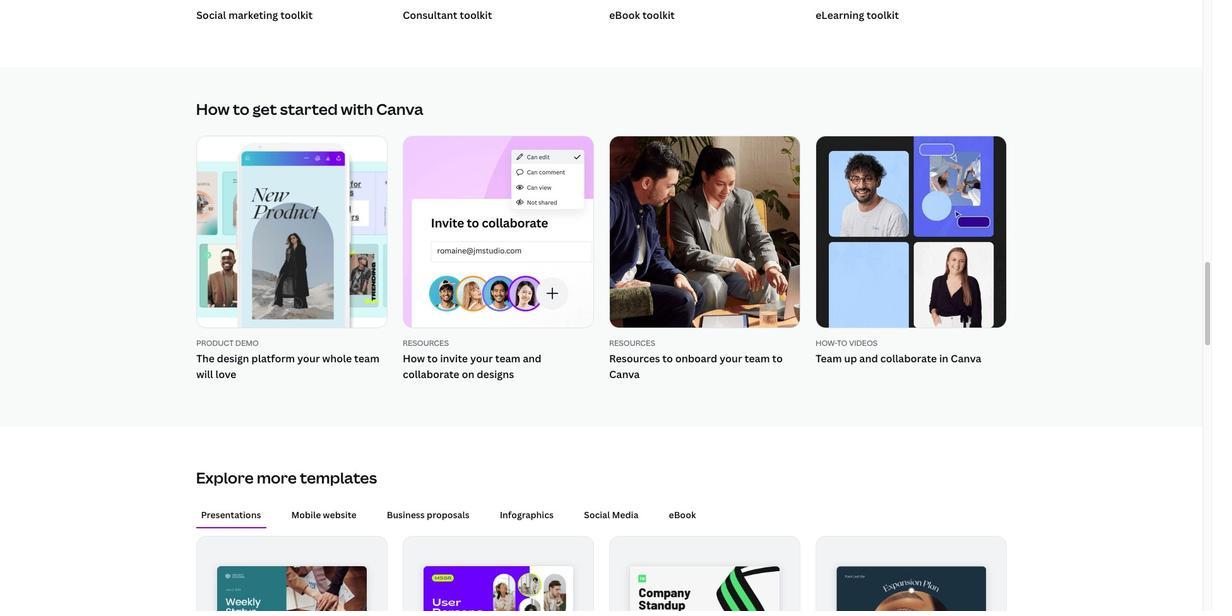 Task type: vqa. For each thing, say whether or not it's contained in the screenshot.
EMPLOYEE to the left
no



Task type: describe. For each thing, give the bounding box(es) containing it.
infographics button
[[495, 503, 559, 527]]

media
[[612, 509, 639, 521]]

mobile
[[291, 509, 321, 521]]

with
[[341, 99, 373, 120]]

to left team
[[772, 351, 783, 365]]

presentations button
[[196, 503, 266, 527]]

elearning toolkit link
[[816, 0, 1007, 26]]

collaborate inside 'resources how to invite your team and collaborate on designs'
[[403, 367, 459, 381]]

0 horizontal spatial how
[[196, 99, 230, 120]]

business
[[387, 509, 425, 521]]

to inside how-to videos team up and collaborate in canva
[[837, 338, 848, 348]]

to inside 'resources how to invite your team and collaborate on designs'
[[427, 351, 438, 365]]

social for social media
[[584, 509, 610, 521]]

website
[[323, 509, 357, 521]]

collaborate inside how-to videos team up and collaborate in canva
[[880, 351, 937, 365]]

toolkit for elearning toolkit
[[867, 8, 899, 22]]

resources for how
[[403, 338, 449, 348]]

platform
[[251, 351, 295, 365]]

how-to videos team up and collaborate in canva
[[816, 338, 982, 365]]

explore more templates
[[196, 468, 377, 488]]

tile 4 image
[[816, 136, 1006, 328]]

onboard
[[675, 351, 717, 365]]

social marketing toolkit
[[196, 8, 313, 22]]

social media button
[[579, 503, 644, 527]]

infographics
[[500, 509, 554, 521]]

ebook for ebook toolkit
[[609, 8, 640, 22]]

up
[[844, 351, 857, 365]]

social marketing toolkit link
[[196, 0, 388, 26]]

toolkit for ebook toolkit
[[642, 8, 675, 22]]

and inside how-to videos team up and collaborate in canva
[[859, 351, 878, 365]]

to left onboard at the right bottom
[[662, 351, 673, 365]]

will
[[196, 367, 213, 381]]

get
[[253, 99, 277, 120]]

business proposals button
[[382, 503, 475, 527]]

elearning
[[816, 8, 864, 22]]

designs
[[477, 367, 514, 381]]

elearning toolkit
[[816, 8, 899, 22]]

resources how to invite your team and collaborate on designs
[[403, 338, 541, 381]]

team inside product demo the design platform your whole team will love
[[354, 351, 379, 365]]

team for how
[[495, 351, 520, 365]]

marketing
[[228, 8, 278, 22]]



Task type: locate. For each thing, give the bounding box(es) containing it.
0 vertical spatial social
[[196, 8, 226, 22]]

mobile website
[[291, 509, 357, 521]]

consultant toolkit link
[[403, 0, 594, 26]]

social media
[[584, 509, 639, 521]]

to
[[233, 99, 250, 120], [837, 338, 848, 348], [427, 351, 438, 365], [662, 351, 673, 365], [772, 351, 783, 365]]

2 horizontal spatial team
[[745, 351, 770, 365]]

4 toolkit from the left
[[867, 8, 899, 22]]

1 horizontal spatial team
[[495, 351, 520, 365]]

tile3 image
[[610, 136, 800, 328]]

ebook
[[609, 8, 640, 22], [669, 509, 696, 521]]

consultant
[[403, 8, 457, 22]]

2 toolkit from the left
[[460, 8, 492, 22]]

3 your from the left
[[720, 351, 742, 365]]

ebook for ebook
[[669, 509, 696, 521]]

collaborate left in
[[880, 351, 937, 365]]

your right onboard at the right bottom
[[720, 351, 742, 365]]

1 horizontal spatial collaborate
[[880, 351, 937, 365]]

started
[[280, 99, 338, 120]]

how left invite
[[403, 351, 425, 365]]

team up designs
[[495, 351, 520, 365]]

your inside resources resources to onboard your team to canva
[[720, 351, 742, 365]]

team inside resources resources to onboard your team to canva
[[745, 351, 770, 365]]

1 horizontal spatial how
[[403, 351, 425, 365]]

how to get started with canva
[[196, 99, 424, 120]]

toolkit for consultant toolkit
[[460, 8, 492, 22]]

business proposals
[[387, 509, 470, 521]]

0 vertical spatial ebook
[[609, 8, 640, 22]]

0 vertical spatial collaborate
[[880, 351, 937, 365]]

to left invite
[[427, 351, 438, 365]]

resources for resources
[[609, 338, 655, 348]]

more
[[257, 468, 297, 488]]

team right the whole
[[354, 351, 379, 365]]

0 horizontal spatial and
[[523, 351, 541, 365]]

canva inside how-to videos team up and collaborate in canva
[[951, 351, 982, 365]]

3 team from the left
[[745, 351, 770, 365]]

product demo the design platform your whole team will love
[[196, 338, 379, 381]]

how inside 'resources how to invite your team and collaborate on designs'
[[403, 351, 425, 365]]

1 vertical spatial ebook
[[669, 509, 696, 521]]

presentations
[[201, 509, 261, 521]]

your inside 'resources how to invite your team and collaborate on designs'
[[470, 351, 493, 365]]

0 horizontal spatial team
[[354, 351, 379, 365]]

0 horizontal spatial canva
[[376, 99, 424, 120]]

social left media at the bottom of page
[[584, 509, 610, 521]]

2 vertical spatial canva
[[609, 367, 640, 381]]

1 vertical spatial canva
[[951, 351, 982, 365]]

2 your from the left
[[470, 351, 493, 365]]

demo
[[235, 338, 259, 348]]

your inside product demo the design platform your whole team will love
[[297, 351, 320, 365]]

1 horizontal spatial and
[[859, 351, 878, 365]]

consultant toolkit
[[403, 8, 492, 22]]

1 vertical spatial social
[[584, 509, 610, 521]]

social for social marketing toolkit
[[196, 8, 226, 22]]

how left get
[[196, 99, 230, 120]]

collaborate
[[880, 351, 937, 365], [403, 367, 459, 381]]

1 horizontal spatial your
[[470, 351, 493, 365]]

ebook inside the ebook toolkit link
[[609, 8, 640, 22]]

canva inside resources resources to onboard your team to canva
[[609, 367, 640, 381]]

team
[[354, 351, 379, 365], [495, 351, 520, 365], [745, 351, 770, 365]]

in
[[939, 351, 949, 365]]

resources inside 'resources how to invite your team and collaborate on designs'
[[403, 338, 449, 348]]

2 horizontal spatial canva
[[951, 351, 982, 365]]

1 horizontal spatial ebook
[[669, 509, 696, 521]]

invite
[[440, 351, 468, 365]]

0 vertical spatial how
[[196, 99, 230, 120]]

your up "on"
[[470, 351, 493, 365]]

2 horizontal spatial your
[[720, 351, 742, 365]]

social inside button
[[584, 509, 610, 521]]

ebook button
[[664, 503, 701, 527]]

0 horizontal spatial social
[[196, 8, 226, 22]]

social
[[196, 8, 226, 22], [584, 509, 610, 521]]

1 vertical spatial collaborate
[[403, 367, 459, 381]]

how-
[[816, 338, 837, 348]]

how
[[196, 99, 230, 120], [403, 351, 425, 365]]

templates
[[300, 468, 377, 488]]

design
[[217, 351, 249, 365]]

ebook toolkit
[[609, 8, 675, 22]]

tile2 image
[[403, 136, 593, 328]]

ebook inside ebook 'button'
[[669, 509, 696, 521]]

product demo_w1536xh1536_6dbaf3ed09248033b48b442d991ca9b54fe907fee1f1bd97b764b8190b227153 image
[[197, 136, 387, 328]]

0 horizontal spatial collaborate
[[403, 367, 459, 381]]

0 horizontal spatial your
[[297, 351, 320, 365]]

ebook toolkit link
[[609, 0, 801, 26]]

proposals
[[427, 509, 470, 521]]

1 toolkit from the left
[[280, 8, 313, 22]]

explore
[[196, 468, 254, 488]]

your left the whole
[[297, 351, 320, 365]]

social left marketing
[[196, 8, 226, 22]]

0 vertical spatial canva
[[376, 99, 424, 120]]

3 toolkit from the left
[[642, 8, 675, 22]]

2 and from the left
[[859, 351, 878, 365]]

resources resources to onboard your team to canva
[[609, 338, 783, 381]]

0 horizontal spatial ebook
[[609, 8, 640, 22]]

team inside 'resources how to invite your team and collaborate on designs'
[[495, 351, 520, 365]]

your
[[297, 351, 320, 365], [470, 351, 493, 365], [720, 351, 742, 365]]

love
[[215, 367, 236, 381]]

1 horizontal spatial canva
[[609, 367, 640, 381]]

your for resources
[[720, 351, 742, 365]]

to up up at the bottom right
[[837, 338, 848, 348]]

and
[[523, 351, 541, 365], [859, 351, 878, 365]]

and inside 'resources how to invite your team and collaborate on designs'
[[523, 351, 541, 365]]

1 and from the left
[[523, 351, 541, 365]]

2 team from the left
[[495, 351, 520, 365]]

1 team from the left
[[354, 351, 379, 365]]

toolkit
[[280, 8, 313, 22], [460, 8, 492, 22], [642, 8, 675, 22], [867, 8, 899, 22]]

whole
[[322, 351, 352, 365]]

videos
[[849, 338, 878, 348]]

1 horizontal spatial social
[[584, 509, 610, 521]]

team for resources
[[745, 351, 770, 365]]

your for how
[[470, 351, 493, 365]]

product
[[196, 338, 234, 348]]

1 vertical spatial how
[[403, 351, 425, 365]]

the
[[196, 351, 214, 365]]

resources
[[403, 338, 449, 348], [609, 338, 655, 348], [609, 351, 660, 365]]

mobile website button
[[286, 503, 362, 527]]

to left get
[[233, 99, 250, 120]]

collaborate down invite
[[403, 367, 459, 381]]

1 your from the left
[[297, 351, 320, 365]]

team right onboard at the right bottom
[[745, 351, 770, 365]]

team
[[816, 351, 842, 365]]

canva
[[376, 99, 424, 120], [951, 351, 982, 365], [609, 367, 640, 381]]

on
[[462, 367, 474, 381]]



